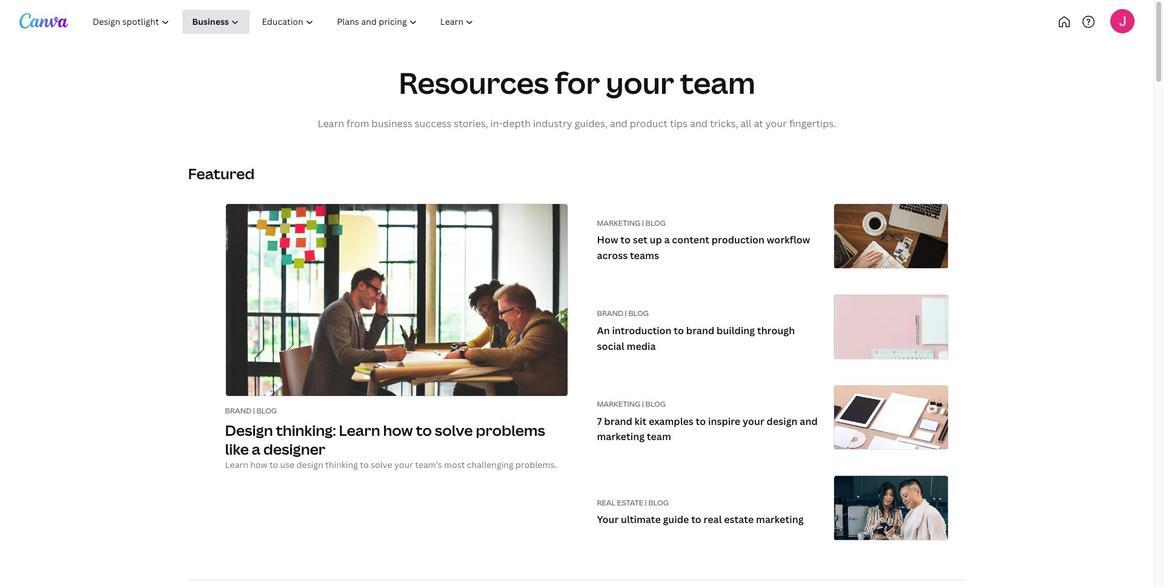 Task type: vqa. For each thing, say whether or not it's contained in the screenshot.
set
yes



Task type: describe. For each thing, give the bounding box(es) containing it.
real
[[704, 513, 722, 527]]

to inside real estate | blog your ultimate guide to real estate marketing
[[692, 513, 702, 527]]

production
[[712, 233, 765, 247]]

use
[[280, 460, 295, 471]]

your up product
[[606, 63, 674, 102]]

workflow
[[767, 233, 810, 247]]

design inside brand | blog design thinking: learn how to solve problems like a designer learn how to use design thinking to solve your team's most challenging problems.
[[297, 460, 323, 471]]

brand | blog an introduction to brand building through social media
[[597, 309, 795, 353]]

depth
[[503, 117, 531, 131]]

to right thinking
[[360, 460, 369, 471]]

most
[[444, 460, 465, 471]]

up
[[650, 233, 662, 247]]

0 vertical spatial team
[[680, 63, 756, 102]]

all
[[741, 117, 752, 131]]

brand for design
[[225, 406, 252, 417]]

marketing for brand
[[597, 399, 641, 410]]

success
[[415, 117, 452, 131]]

a inside brand | blog design thinking: learn how to solve problems like a designer learn how to use design thinking to solve your team's most challenging problems.
[[252, 439, 261, 459]]

introduction
[[612, 324, 672, 338]]

your inside brand | blog design thinking: learn how to solve problems like a designer learn how to use design thinking to solve your team's most challenging problems.
[[394, 460, 413, 471]]

examples
[[649, 415, 694, 428]]

building
[[717, 324, 755, 338]]

0 horizontal spatial and
[[610, 117, 628, 131]]

7
[[597, 415, 602, 428]]

marketing | blog 7 brand kit examples to inspire your design and marketing team
[[597, 399, 818, 444]]

across
[[597, 249, 628, 262]]

blog for brand
[[646, 399, 666, 410]]

1 horizontal spatial and
[[690, 117, 708, 131]]

| for to
[[642, 218, 644, 228]]

blog for introduction
[[629, 309, 649, 319]]

thinking
[[325, 460, 358, 471]]

stories,
[[454, 117, 488, 131]]

team's
[[415, 460, 442, 471]]

to inside the marketing | blog how to set up a content production workflow across teams
[[621, 233, 631, 247]]

blog for thinking:
[[257, 406, 277, 417]]

teams
[[630, 249, 659, 262]]

design
[[225, 421, 273, 441]]

in-
[[491, 117, 503, 131]]

for
[[555, 63, 600, 102]]

media
[[627, 340, 656, 353]]

designer
[[264, 439, 326, 459]]

and inside marketing | blog 7 brand kit examples to inspire your design and marketing team
[[800, 415, 818, 428]]

problems
[[476, 421, 545, 441]]

guides,
[[575, 117, 608, 131]]

through
[[757, 324, 795, 338]]

your inside marketing | blog 7 brand kit examples to inspire your design and marketing team
[[743, 415, 765, 428]]

resources
[[399, 63, 549, 102]]

industry
[[533, 117, 572, 131]]

estate
[[724, 513, 754, 527]]



Task type: locate. For each thing, give the bounding box(es) containing it.
your
[[597, 513, 619, 527]]

0 vertical spatial how
[[383, 421, 413, 441]]

fingertips.
[[790, 117, 837, 131]]

brand for an
[[597, 309, 624, 319]]

estate
[[617, 498, 644, 508]]

how
[[383, 421, 413, 441], [250, 460, 268, 471]]

from
[[347, 117, 369, 131]]

learn up thinking
[[339, 421, 380, 441]]

0 horizontal spatial design
[[297, 460, 323, 471]]

resources for your team
[[399, 63, 756, 102]]

1 vertical spatial marketing
[[597, 399, 641, 410]]

brand
[[686, 324, 715, 338], [604, 415, 633, 428]]

2 horizontal spatial and
[[800, 415, 818, 428]]

| up set
[[642, 218, 644, 228]]

blog inside marketing | blog 7 brand kit examples to inspire your design and marketing team
[[646, 399, 666, 410]]

0 vertical spatial brand
[[597, 309, 624, 319]]

brand inside brand | blog an introduction to brand building through social media
[[597, 309, 624, 319]]

0 vertical spatial a
[[664, 233, 670, 247]]

guide
[[663, 513, 689, 527]]

to left set
[[621, 233, 631, 247]]

team
[[680, 63, 756, 102], [647, 430, 671, 444]]

design right inspire
[[767, 415, 798, 428]]

product
[[630, 117, 668, 131]]

a right like
[[252, 439, 261, 459]]

1 vertical spatial marketing
[[756, 513, 804, 527]]

marketing up 7
[[597, 399, 641, 410]]

at
[[754, 117, 764, 131]]

your
[[606, 63, 674, 102], [766, 117, 787, 131], [743, 415, 765, 428], [394, 460, 413, 471]]

1 horizontal spatial design
[[767, 415, 798, 428]]

social
[[597, 340, 625, 353]]

0 horizontal spatial marketing
[[597, 430, 645, 444]]

to left the use
[[270, 460, 278, 471]]

brand up design
[[225, 406, 252, 417]]

1 vertical spatial brand
[[604, 415, 633, 428]]

your right inspire
[[743, 415, 765, 428]]

1 horizontal spatial brand
[[686, 324, 715, 338]]

solve up most
[[435, 421, 473, 441]]

1 horizontal spatial how
[[383, 421, 413, 441]]

blog
[[646, 218, 666, 228], [629, 309, 649, 319], [646, 399, 666, 410], [257, 406, 277, 417], [649, 498, 669, 508]]

| inside marketing | blog 7 brand kit examples to inspire your design and marketing team
[[642, 399, 644, 410]]

challenging
[[467, 460, 514, 471]]

marketing | blog how to set up a content production workflow across teams
[[597, 218, 810, 262]]

blog up the guide
[[649, 498, 669, 508]]

0 horizontal spatial brand
[[604, 415, 633, 428]]

marketing inside marketing | blog 7 brand kit examples to inspire your design and marketing team
[[597, 399, 641, 410]]

a inside the marketing | blog how to set up a content production workflow across teams
[[664, 233, 670, 247]]

marketing inside real estate | blog your ultimate guide to real estate marketing
[[756, 513, 804, 527]]

like
[[225, 439, 249, 459]]

brand right 7
[[604, 415, 633, 428]]

blog up kit
[[646, 399, 666, 410]]

0 horizontal spatial solve
[[371, 460, 392, 471]]

0 horizontal spatial team
[[647, 430, 671, 444]]

0 horizontal spatial how
[[250, 460, 268, 471]]

blog for to
[[646, 218, 666, 228]]

design
[[767, 415, 798, 428], [297, 460, 323, 471]]

blog inside real estate | blog your ultimate guide to real estate marketing
[[649, 498, 669, 508]]

0 vertical spatial brand
[[686, 324, 715, 338]]

1 vertical spatial brand
[[225, 406, 252, 417]]

1 vertical spatial learn
[[339, 421, 380, 441]]

marketing right estate at the bottom of the page
[[756, 513, 804, 527]]

thinking:
[[276, 421, 336, 441]]

top level navigation element
[[82, 10, 526, 34]]

2 marketing from the top
[[597, 399, 641, 410]]

team inside marketing | blog 7 brand kit examples to inspire your design and marketing team
[[647, 430, 671, 444]]

| for thinking:
[[253, 406, 255, 417]]

your left team's
[[394, 460, 413, 471]]

| inside real estate | blog your ultimate guide to real estate marketing
[[645, 498, 647, 508]]

solve right thinking
[[371, 460, 392, 471]]

marketing inside marketing | blog 7 brand kit examples to inspire your design and marketing team
[[597, 430, 645, 444]]

0 vertical spatial solve
[[435, 421, 473, 441]]

brand
[[597, 309, 624, 319], [225, 406, 252, 417]]

0 vertical spatial marketing
[[597, 218, 641, 228]]

1 horizontal spatial solve
[[435, 421, 473, 441]]

| up kit
[[642, 399, 644, 410]]

learn down like
[[225, 460, 248, 471]]

to right introduction on the right of the page
[[674, 324, 684, 338]]

business
[[372, 117, 413, 131]]

1 horizontal spatial a
[[664, 233, 670, 247]]

1 horizontal spatial brand
[[597, 309, 624, 319]]

brand inside brand | blog an introduction to brand building through social media
[[686, 324, 715, 338]]

marketing
[[597, 218, 641, 228], [597, 399, 641, 410]]

2 vertical spatial learn
[[225, 460, 248, 471]]

marketing down kit
[[597, 430, 645, 444]]

to left inspire
[[696, 415, 706, 428]]

| for brand
[[642, 399, 644, 410]]

| for introduction
[[625, 309, 627, 319]]

how
[[597, 233, 618, 247]]

to left real
[[692, 513, 702, 527]]

1 horizontal spatial team
[[680, 63, 756, 102]]

brand | blog design thinking: learn how to solve problems like a designer learn how to use design thinking to solve your team's most challenging problems.
[[225, 406, 557, 471]]

blog inside brand | blog design thinking: learn how to solve problems like a designer learn how to use design thinking to solve your team's most challenging problems.
[[257, 406, 277, 417]]

brand left building
[[686, 324, 715, 338]]

1 vertical spatial team
[[647, 430, 671, 444]]

content
[[672, 233, 710, 247]]

ultimate
[[621, 513, 661, 527]]

| inside brand | blog an introduction to brand building through social media
[[625, 309, 627, 319]]

0 horizontal spatial brand
[[225, 406, 252, 417]]

a
[[664, 233, 670, 247], [252, 439, 261, 459]]

0 vertical spatial learn
[[318, 117, 344, 131]]

tips
[[670, 117, 688, 131]]

set
[[633, 233, 648, 247]]

to up team's
[[416, 421, 432, 441]]

marketing up how
[[597, 218, 641, 228]]

marketing
[[597, 430, 645, 444], [756, 513, 804, 527]]

to
[[621, 233, 631, 247], [674, 324, 684, 338], [696, 415, 706, 428], [416, 421, 432, 441], [270, 460, 278, 471], [360, 460, 369, 471], [692, 513, 702, 527]]

team down examples at the bottom
[[647, 430, 671, 444]]

a right up
[[664, 233, 670, 247]]

to inside brand | blog an introduction to brand building through social media
[[674, 324, 684, 338]]

blog inside brand | blog an introduction to brand building through social media
[[629, 309, 649, 319]]

brand up 'an'
[[597, 309, 624, 319]]

0 horizontal spatial a
[[252, 439, 261, 459]]

1 vertical spatial a
[[252, 439, 261, 459]]

real estate | blog your ultimate guide to real estate marketing
[[597, 498, 804, 527]]

an
[[597, 324, 610, 338]]

inspire
[[708, 415, 741, 428]]

|
[[642, 218, 644, 228], [625, 309, 627, 319], [642, 399, 644, 410], [253, 406, 255, 417], [645, 498, 647, 508]]

team up tricks,
[[680, 63, 756, 102]]

1 vertical spatial how
[[250, 460, 268, 471]]

marketing inside the marketing | blog how to set up a content production workflow across teams
[[597, 218, 641, 228]]

| up design
[[253, 406, 255, 417]]

problems.
[[516, 460, 557, 471]]

1 vertical spatial design
[[297, 460, 323, 471]]

| inside the marketing | blog how to set up a content production workflow across teams
[[642, 218, 644, 228]]

learn
[[318, 117, 344, 131], [339, 421, 380, 441], [225, 460, 248, 471]]

learn from business success stories, in-depth industry guides, and product tips and tricks, all at your fingertips.
[[318, 117, 837, 131]]

blog up up
[[646, 218, 666, 228]]

1 vertical spatial solve
[[371, 460, 392, 471]]

tricks,
[[710, 117, 738, 131]]

solve
[[435, 421, 473, 441], [371, 460, 392, 471]]

blog inside the marketing | blog how to set up a content production workflow across teams
[[646, 218, 666, 228]]

brand inside brand | blog design thinking: learn how to solve problems like a designer learn how to use design thinking to solve your team's most challenging problems.
[[225, 406, 252, 417]]

featured
[[188, 164, 255, 184]]

| inside brand | blog design thinking: learn how to solve problems like a designer learn how to use design thinking to solve your team's most challenging problems.
[[253, 406, 255, 417]]

| right estate
[[645, 498, 647, 508]]

marketing for to
[[597, 218, 641, 228]]

blog up design
[[257, 406, 277, 417]]

0 vertical spatial design
[[767, 415, 798, 428]]

1 marketing from the top
[[597, 218, 641, 228]]

learn left from
[[318, 117, 344, 131]]

design down designer in the left bottom of the page
[[297, 460, 323, 471]]

kit
[[635, 415, 647, 428]]

to inside marketing | blog 7 brand kit examples to inspire your design and marketing team
[[696, 415, 706, 428]]

real
[[597, 498, 616, 508]]

| up introduction on the right of the page
[[625, 309, 627, 319]]

and
[[610, 117, 628, 131], [690, 117, 708, 131], [800, 415, 818, 428]]

1 horizontal spatial marketing
[[756, 513, 804, 527]]

your right at on the right of the page
[[766, 117, 787, 131]]

brand inside marketing | blog 7 brand kit examples to inspire your design and marketing team
[[604, 415, 633, 428]]

0 vertical spatial marketing
[[597, 430, 645, 444]]

design inside marketing | blog 7 brand kit examples to inspire your design and marketing team
[[767, 415, 798, 428]]

blog up introduction on the right of the page
[[629, 309, 649, 319]]



